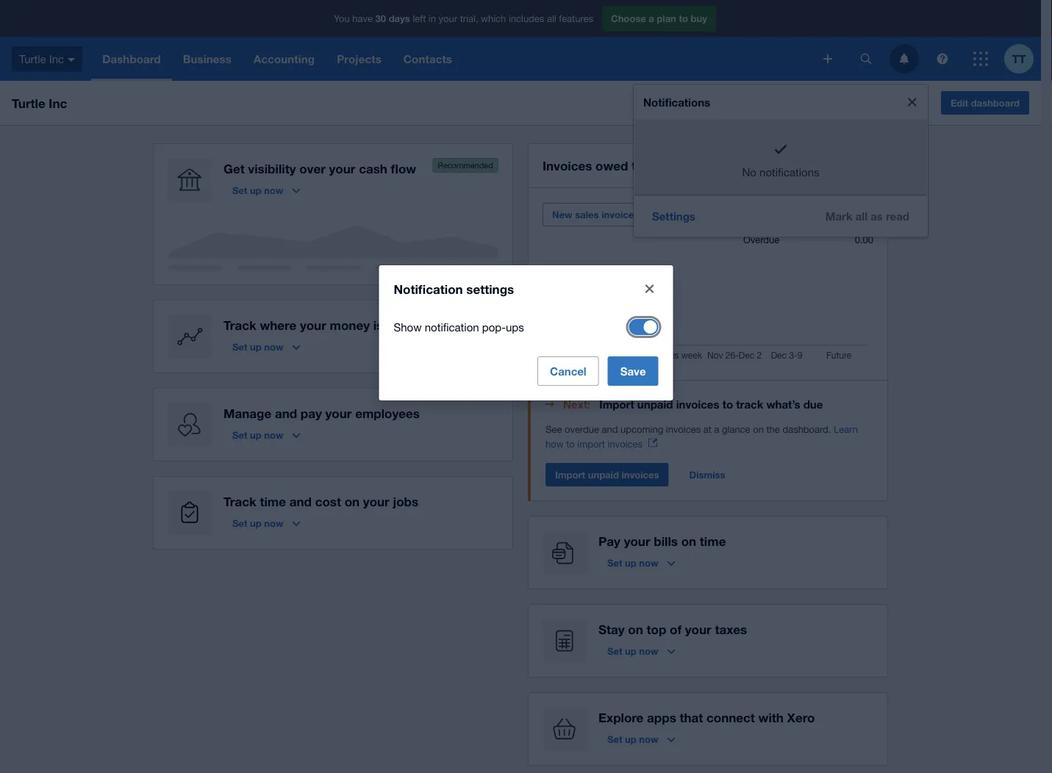 Task type: locate. For each thing, give the bounding box(es) containing it.
set up now button down track time and cost on your jobs
[[224, 512, 309, 535]]

to left 'you' on the right
[[632, 158, 644, 173]]

0.00 link
[[855, 204, 873, 216], [855, 219, 873, 230], [855, 234, 873, 245]]

inc inside popup button
[[49, 52, 64, 65]]

up for track where your money is going
[[250, 341, 262, 353]]

projects icon image
[[168, 491, 212, 535]]

set up now down stay
[[607, 646, 658, 657]]

you
[[334, 13, 350, 24]]

2 vertical spatial 0.00 link
[[855, 234, 873, 245]]

turtle inside popup button
[[19, 52, 46, 65]]

time
[[260, 494, 286, 509], [700, 534, 726, 548]]

all left as
[[856, 210, 868, 223]]

cancel
[[550, 365, 587, 378]]

notification settings
[[394, 282, 514, 296]]

no
[[742, 166, 757, 179]]

1 horizontal spatial import
[[599, 398, 634, 411]]

0 vertical spatial 0.00 link
[[855, 204, 873, 216]]

group
[[634, 85, 928, 237]]

set down explore in the right bottom of the page
[[607, 734, 622, 745]]

now down where
[[264, 341, 284, 353]]

now down track time and cost on your jobs
[[264, 518, 284, 529]]

notification settings banner
[[0, 0, 1052, 773]]

inc
[[49, 52, 64, 65], [49, 96, 67, 110]]

import
[[577, 438, 605, 450]]

flow
[[391, 161, 416, 176]]

3 0.00 from the top
[[855, 234, 873, 245]]

1 vertical spatial unpaid
[[588, 469, 619, 480]]

over
[[299, 161, 326, 176]]

pay your bills on time
[[598, 534, 726, 548]]

to left the buy
[[679, 13, 688, 24]]

set down stay
[[607, 646, 622, 657]]

turtle inc
[[19, 52, 64, 65], [12, 96, 67, 110]]

overdue link
[[743, 234, 780, 245]]

read
[[886, 210, 909, 223]]

see overdue and upcoming invoices at a glance on the dashboard.
[[546, 423, 834, 435]]

set up now down where
[[232, 341, 284, 353]]

get visibility over your cash flow
[[224, 161, 416, 176]]

now down the visibility
[[264, 185, 284, 196]]

2 track from the top
[[224, 494, 256, 509]]

on left the
[[753, 423, 764, 435]]

set right track money icon
[[232, 341, 247, 353]]

cash
[[359, 161, 387, 176]]

and left pay
[[275, 406, 297, 421]]

top
[[647, 622, 666, 637]]

up down stay on top of your taxes
[[625, 646, 637, 657]]

svg image
[[973, 51, 988, 66], [861, 53, 872, 64], [900, 53, 909, 64], [937, 53, 948, 64], [823, 54, 832, 63], [68, 58, 75, 62]]

1 vertical spatial time
[[700, 534, 726, 548]]

bills icon image
[[543, 531, 587, 575]]

heading containing next:
[[546, 396, 873, 413]]

and up import
[[602, 423, 618, 435]]

0 vertical spatial a
[[649, 13, 654, 24]]

no notifications
[[742, 166, 819, 179]]

a right at
[[714, 423, 719, 435]]

up down where
[[250, 341, 262, 353]]

navigation
[[91, 37, 813, 81]]

2 0.00 from the top
[[855, 219, 873, 230]]

0 vertical spatial turtle
[[19, 52, 46, 65]]

panel body document
[[546, 422, 873, 451], [546, 422, 873, 451]]

and
[[275, 406, 297, 421], [602, 423, 618, 435], [289, 494, 312, 509]]

cost
[[315, 494, 341, 509]]

time right bills
[[700, 534, 726, 548]]

1 vertical spatial import
[[555, 469, 585, 480]]

have
[[352, 13, 373, 24]]

set up now down explore in the right bottom of the page
[[607, 734, 658, 745]]

invoices down upcoming
[[608, 438, 643, 450]]

0 horizontal spatial a
[[649, 13, 654, 24]]

new sales invoice button
[[543, 203, 643, 226]]

employees icon image
[[168, 403, 212, 447]]

now for explore apps that connect with xero
[[639, 734, 658, 745]]

up for track time and cost on your jobs
[[250, 518, 262, 529]]

set up now button for track time and cost on your jobs
[[224, 512, 309, 535]]

owed
[[596, 158, 628, 173]]

set up now button for explore apps that connect with xero
[[598, 728, 684, 751]]

1 vertical spatial all
[[856, 210, 868, 223]]

1 vertical spatial turtle inc
[[12, 96, 67, 110]]

import inside button
[[555, 469, 585, 480]]

1 horizontal spatial unpaid
[[637, 398, 673, 411]]

0 vertical spatial turtle inc
[[19, 52, 64, 65]]

set down the get
[[232, 185, 247, 196]]

track right the projects icon
[[224, 494, 256, 509]]

2 vertical spatial 0.00
[[855, 234, 873, 245]]

1 inc from the top
[[49, 52, 64, 65]]

to right how on the right of the page
[[566, 438, 575, 450]]

now down top
[[639, 646, 658, 657]]

set up now button down where
[[224, 335, 309, 359]]

edit
[[951, 97, 968, 108]]

set up now button
[[224, 179, 309, 202], [224, 335, 309, 359], [224, 423, 309, 447], [224, 512, 309, 535], [598, 551, 684, 575], [598, 640, 684, 663], [598, 728, 684, 751]]

unpaid up upcoming
[[637, 398, 673, 411]]

set up now button down pay your bills on time
[[598, 551, 684, 575]]

0 vertical spatial unpaid
[[637, 398, 673, 411]]

set up now down pay
[[607, 557, 658, 569]]

invoices
[[676, 398, 719, 411], [666, 423, 701, 435], [608, 438, 643, 450], [622, 469, 659, 480]]

all inside button
[[856, 210, 868, 223]]

0 vertical spatial inc
[[49, 52, 64, 65]]

a left plan on the top right
[[649, 13, 654, 24]]

set down manage on the left bottom of the page
[[232, 429, 247, 441]]

unpaid
[[637, 398, 673, 411], [588, 469, 619, 480]]

1 vertical spatial 0.00
[[855, 219, 873, 230]]

trial,
[[460, 13, 478, 24]]

navigation inside notification settings banner
[[91, 37, 813, 81]]

unpaid inside import unpaid invoices button
[[588, 469, 619, 480]]

set up now
[[232, 185, 284, 196], [232, 341, 284, 353], [232, 429, 284, 441], [232, 518, 284, 529], [607, 557, 658, 569], [607, 646, 658, 657], [607, 734, 658, 745]]

0 vertical spatial track
[[224, 318, 256, 332]]

learn how to import invoices
[[546, 423, 858, 450]]

1 vertical spatial and
[[602, 423, 618, 435]]

new sales invoice
[[552, 209, 634, 220]]

connect
[[707, 710, 755, 725]]

and left 'cost'
[[289, 494, 312, 509]]

on right 'cost'
[[345, 494, 360, 509]]

notification
[[394, 282, 463, 296]]

set up now down track time and cost on your jobs
[[232, 518, 284, 529]]

0 horizontal spatial time
[[260, 494, 286, 509]]

now down 'apps'
[[639, 734, 658, 745]]

heading
[[546, 396, 873, 413]]

as
[[871, 210, 883, 223]]

mark all as read
[[826, 210, 909, 223]]

visibility
[[248, 161, 296, 176]]

pop-
[[482, 321, 506, 333]]

explore apps that connect with xero
[[598, 710, 815, 725]]

a
[[649, 13, 654, 24], [714, 423, 719, 435]]

1 vertical spatial track
[[224, 494, 256, 509]]

import inside heading
[[599, 398, 634, 411]]

edit dashboard
[[951, 97, 1020, 108]]

of
[[670, 622, 682, 637]]

1 horizontal spatial a
[[714, 423, 719, 435]]

up down explore in the right bottom of the page
[[625, 734, 637, 745]]

0 vertical spatial import
[[599, 398, 634, 411]]

1 vertical spatial a
[[714, 423, 719, 435]]

set up now button down top
[[598, 640, 684, 663]]

0 vertical spatial time
[[260, 494, 286, 509]]

up for stay on top of your taxes
[[625, 646, 637, 657]]

on
[[753, 423, 764, 435], [345, 494, 360, 509], [681, 534, 696, 548], [628, 622, 643, 637]]

2 vertical spatial and
[[289, 494, 312, 509]]

pay
[[301, 406, 322, 421]]

group containing notifications
[[634, 85, 928, 237]]

set down pay
[[607, 557, 622, 569]]

invoices down opens in a new tab image
[[622, 469, 659, 480]]

what's
[[766, 398, 800, 411]]

track left where
[[224, 318, 256, 332]]

0 horizontal spatial unpaid
[[588, 469, 619, 480]]

0 horizontal spatial import
[[555, 469, 585, 480]]

group inside notification settings banner
[[634, 85, 928, 237]]

1 track from the top
[[224, 318, 256, 332]]

set up now down the visibility
[[232, 185, 284, 196]]

set up now for pay your bills on time
[[607, 557, 658, 569]]

banking icon image
[[168, 158, 212, 202]]

and inside panel body document
[[602, 423, 618, 435]]

now down pay your bills on time
[[639, 557, 658, 569]]

now down manage on the left bottom of the page
[[264, 429, 284, 441]]

recommended icon image
[[432, 158, 498, 173]]

set up now button down manage on the left bottom of the page
[[224, 423, 309, 447]]

notification settings dialog
[[379, 265, 673, 401]]

track
[[736, 398, 763, 411]]

apps
[[647, 710, 676, 725]]

cancel button
[[537, 357, 599, 386]]

0.00
[[855, 204, 873, 216], [855, 219, 873, 230], [855, 234, 873, 245]]

get
[[224, 161, 245, 176]]

1 horizontal spatial all
[[856, 210, 868, 223]]

set right the projects icon
[[232, 518, 247, 529]]

which
[[481, 13, 506, 24]]

unpaid for import unpaid invoices to track what's due
[[637, 398, 673, 411]]

up down manage on the left bottom of the page
[[250, 429, 262, 441]]

time left 'cost'
[[260, 494, 286, 509]]

2 0.00 link from the top
[[855, 219, 873, 230]]

where
[[260, 318, 296, 332]]

set up now button for stay on top of your taxes
[[598, 640, 684, 663]]

import down how on the right of the page
[[555, 469, 585, 480]]

track where your money is going
[[224, 318, 420, 332]]

to
[[679, 13, 688, 24], [632, 158, 644, 173], [722, 398, 733, 411], [566, 438, 575, 450]]

up down pay your bills on time
[[625, 557, 637, 569]]

settings
[[466, 282, 514, 296]]

going
[[387, 318, 420, 332]]

all left features
[[547, 13, 556, 24]]

employees
[[355, 406, 420, 421]]

turtle inc button
[[0, 37, 91, 81]]

import unpaid invoices to track what's due
[[599, 398, 823, 411]]

import for import unpaid invoices
[[555, 469, 585, 480]]

set for stay on top of your taxes
[[607, 646, 622, 657]]

set for track time and cost on your jobs
[[232, 518, 247, 529]]

set up now down manage on the left bottom of the page
[[232, 429, 284, 441]]

up
[[250, 185, 262, 196], [250, 341, 262, 353], [250, 429, 262, 441], [250, 518, 262, 529], [625, 557, 637, 569], [625, 646, 637, 657], [625, 734, 637, 745]]

0.00 for 1st 0.00 link from the top
[[855, 204, 873, 216]]

0 horizontal spatial all
[[547, 13, 556, 24]]

set up now button down explore in the right bottom of the page
[[598, 728, 684, 751]]

unpaid down import
[[588, 469, 619, 480]]

import up upcoming
[[599, 398, 634, 411]]

choose
[[611, 13, 646, 24]]

1 0.00 link from the top
[[855, 204, 873, 216]]

dismiss
[[689, 469, 725, 480]]

to inside learn how to import invoices
[[566, 438, 575, 450]]

set
[[232, 185, 247, 196], [232, 341, 247, 353], [232, 429, 247, 441], [232, 518, 247, 529], [607, 557, 622, 569], [607, 646, 622, 657], [607, 734, 622, 745]]

1 vertical spatial 0.00 link
[[855, 219, 873, 230]]

and for track time and cost on your jobs
[[289, 494, 312, 509]]

up right the projects icon
[[250, 518, 262, 529]]

now
[[264, 185, 284, 196], [264, 341, 284, 353], [264, 429, 284, 441], [264, 518, 284, 529], [639, 557, 658, 569], [639, 646, 658, 657], [639, 734, 658, 745]]

your
[[439, 13, 457, 24], [329, 161, 355, 176], [300, 318, 326, 332], [325, 406, 352, 421], [363, 494, 389, 509], [624, 534, 650, 548], [685, 622, 711, 637]]

now for manage and pay your employees
[[264, 429, 284, 441]]

0 vertical spatial 0.00
[[855, 204, 873, 216]]

1 0.00 from the top
[[855, 204, 873, 216]]

1 vertical spatial inc
[[49, 96, 67, 110]]



Task type: vqa. For each thing, say whether or not it's contained in the screenshot.
that
yes



Task type: describe. For each thing, give the bounding box(es) containing it.
see
[[546, 423, 562, 435]]

opens in a new tab image
[[648, 439, 657, 447]]

30
[[375, 13, 386, 24]]

left
[[413, 13, 426, 24]]

1 horizontal spatial time
[[700, 534, 726, 548]]

that
[[680, 710, 703, 725]]

0 vertical spatial and
[[275, 406, 297, 421]]

edit dashboard button
[[941, 91, 1029, 115]]

save button
[[608, 357, 658, 386]]

money
[[330, 318, 370, 332]]

invoices up see overdue and upcoming invoices at a glance on the dashboard.
[[676, 398, 719, 411]]

a inside document
[[714, 423, 719, 435]]

set up now for track where your money is going
[[232, 341, 284, 353]]

is
[[373, 318, 383, 332]]

includes
[[509, 13, 544, 24]]

set up now button for pay your bills on time
[[598, 551, 684, 575]]

learn
[[834, 423, 858, 435]]

pay
[[598, 534, 620, 548]]

set up now for track time and cost on your jobs
[[232, 518, 284, 529]]

to left track
[[722, 398, 733, 411]]

unpaid for import unpaid invoices
[[588, 469, 619, 480]]

2 inc from the top
[[49, 96, 67, 110]]

notifications
[[760, 166, 819, 179]]

1 vertical spatial turtle
[[12, 96, 45, 110]]

xero
[[787, 710, 815, 725]]

on right bills
[[681, 534, 696, 548]]

show notification pop-ups
[[394, 321, 524, 333]]

track time and cost on your jobs
[[224, 494, 418, 509]]

buy
[[691, 13, 707, 24]]

set for pay your bills on time
[[607, 557, 622, 569]]

on inside panel body document
[[753, 423, 764, 435]]

with
[[758, 710, 784, 725]]

mark all as read button
[[814, 202, 921, 231]]

set up now for manage and pay your employees
[[232, 429, 284, 441]]

settings
[[652, 210, 695, 223]]

up for pay your bills on time
[[625, 557, 637, 569]]

0.00 for 2nd 0.00 link from the bottom of the page
[[855, 219, 873, 230]]

invoice
[[602, 209, 634, 220]]

plan
[[657, 13, 676, 24]]

now for pay your bills on time
[[639, 557, 658, 569]]

set up now for explore apps that connect with xero
[[607, 734, 658, 745]]

overdue
[[743, 234, 780, 245]]

tt
[[1012, 52, 1026, 65]]

3 0.00 link from the top
[[855, 234, 873, 245]]

next:
[[563, 398, 591, 411]]

stay on top of your taxes
[[598, 622, 747, 637]]

invoices owed to you link
[[543, 155, 669, 176]]

manage
[[224, 406, 271, 421]]

mark
[[826, 210, 853, 223]]

0.00 for 3rd 0.00 link
[[855, 234, 873, 245]]

in
[[429, 13, 436, 24]]

and for see overdue and upcoming invoices at a glance on the dashboard.
[[602, 423, 618, 435]]

track for track where your money is going
[[224, 318, 256, 332]]

settings button
[[640, 202, 707, 231]]

a inside banner
[[649, 13, 654, 24]]

now for track time and cost on your jobs
[[264, 518, 284, 529]]

how
[[546, 438, 564, 450]]

set for track where your money is going
[[232, 341, 247, 353]]

bills
[[654, 534, 678, 548]]

set up now button for track where your money is going
[[224, 335, 309, 359]]

notification
[[425, 321, 479, 333]]

set for manage and pay your employees
[[232, 429, 247, 441]]

on left top
[[628, 622, 643, 637]]

dismiss button
[[680, 463, 734, 487]]

new
[[552, 209, 573, 220]]

dashboard
[[971, 97, 1020, 108]]

features
[[559, 13, 593, 24]]

notifications
[[643, 96, 710, 109]]

svg image inside turtle inc popup button
[[68, 58, 75, 62]]

now for track where your money is going
[[264, 341, 284, 353]]

turtle inc inside popup button
[[19, 52, 64, 65]]

up for manage and pay your employees
[[250, 429, 262, 441]]

set up now for stay on top of your taxes
[[607, 646, 658, 657]]

import unpaid invoices button
[[546, 463, 669, 487]]

banking preview line graph image
[[168, 226, 498, 271]]

at
[[703, 423, 712, 435]]

invoices left at
[[666, 423, 701, 435]]

the
[[766, 423, 780, 435]]

up for explore apps that connect with xero
[[625, 734, 637, 745]]

you
[[647, 158, 669, 173]]

stay
[[598, 622, 625, 637]]

invoices inside import unpaid invoices button
[[622, 469, 659, 480]]

set up now button for manage and pay your employees
[[224, 423, 309, 447]]

save
[[620, 365, 646, 378]]

up down the visibility
[[250, 185, 262, 196]]

tt button
[[1004, 37, 1041, 81]]

sales
[[575, 209, 599, 220]]

days
[[389, 13, 410, 24]]

to inside 'link'
[[632, 158, 644, 173]]

due
[[803, 398, 823, 411]]

track money icon image
[[168, 315, 212, 359]]

taxes icon image
[[543, 619, 587, 663]]

upcoming
[[621, 423, 663, 435]]

import for import unpaid invoices to track what's due
[[599, 398, 634, 411]]

invoices inside learn how to import invoices
[[608, 438, 643, 450]]

panel body document containing see overdue and upcoming invoices at a glance on the dashboard.
[[546, 422, 873, 451]]

glance
[[722, 423, 750, 435]]

import unpaid invoices
[[555, 469, 659, 480]]

set for explore apps that connect with xero
[[607, 734, 622, 745]]

set up now button down the visibility
[[224, 179, 309, 202]]

overdue
[[565, 423, 599, 435]]

jobs
[[393, 494, 418, 509]]

track for track time and cost on your jobs
[[224, 494, 256, 509]]

taxes
[[715, 622, 747, 637]]

now for stay on top of your taxes
[[639, 646, 658, 657]]

invoices owed to you
[[543, 158, 669, 173]]

show
[[394, 321, 422, 333]]

manage and pay your employees
[[224, 406, 420, 421]]

0 vertical spatial all
[[547, 13, 556, 24]]

invoices
[[543, 158, 592, 173]]

to inside notification settings banner
[[679, 13, 688, 24]]

explore
[[598, 710, 644, 725]]

add-ons icon image
[[543, 707, 587, 751]]

your inside notification settings banner
[[439, 13, 457, 24]]

you have 30 days left in your trial, which includes all features
[[334, 13, 593, 24]]



